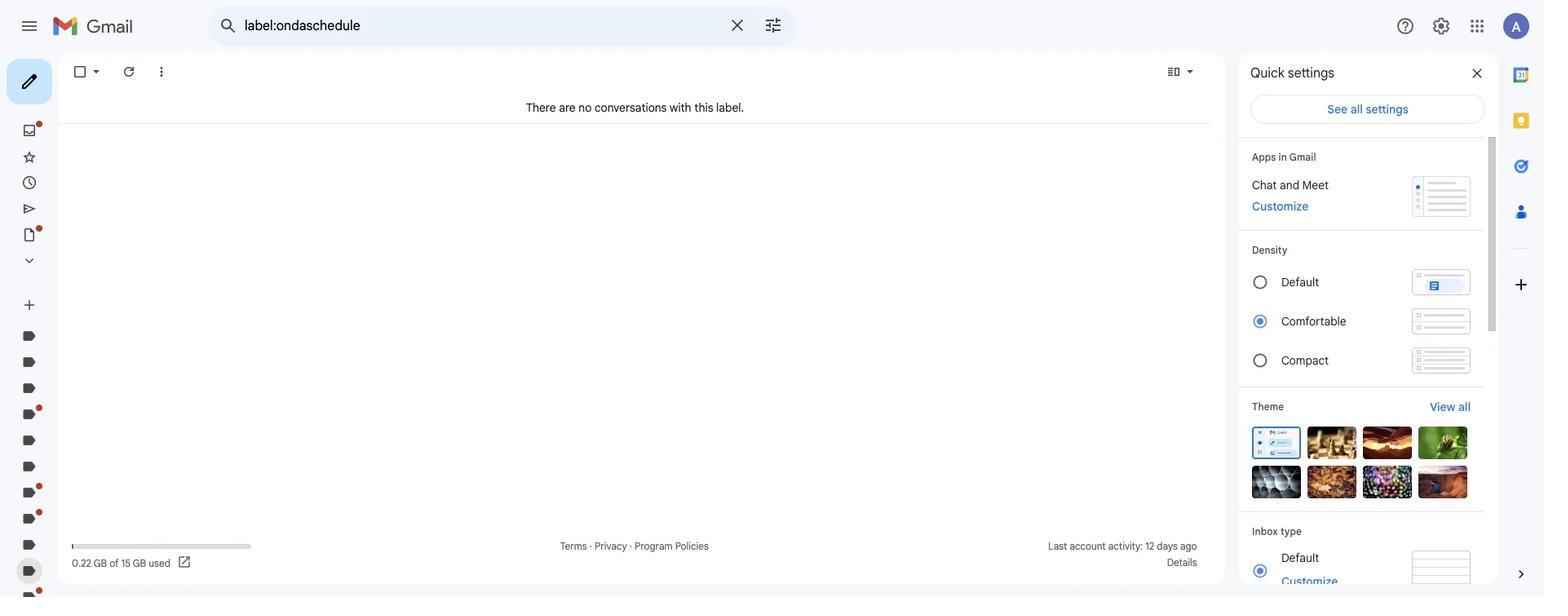 Task type: vqa. For each thing, say whether or not it's contained in the screenshot.
announcement
no



Task type: locate. For each thing, give the bounding box(es) containing it.
none checkbox inside there are no conversations with this label. 'main content'
[[72, 64, 88, 80]]

terms
[[560, 540, 587, 552]]

settings right all
[[1366, 102, 1409, 117]]

1 default from the top
[[1282, 275, 1319, 290]]

0 vertical spatial default
[[1282, 275, 1319, 290]]

display density element
[[1252, 244, 1471, 256]]

0.22 gb of 15 gb used
[[72, 557, 170, 569]]

default down type
[[1282, 551, 1319, 565]]

settings
[[1288, 65, 1335, 82], [1366, 102, 1409, 117]]

are
[[559, 100, 576, 115]]

apps
[[1252, 151, 1276, 163]]

· right terms link
[[590, 540, 592, 552]]

footer
[[59, 538, 1211, 571]]

None search field
[[209, 7, 796, 46]]

1 horizontal spatial ·
[[630, 540, 632, 552]]

inbox type
[[1252, 525, 1302, 538]]

quick settings
[[1251, 65, 1335, 82]]

privacy link
[[595, 540, 627, 552]]

chat and meet
[[1252, 178, 1329, 193]]

2 gb from the left
[[133, 557, 146, 569]]

search mail image
[[214, 11, 243, 41]]

gb right 15
[[133, 557, 146, 569]]

0 horizontal spatial ·
[[590, 540, 592, 552]]

default
[[1282, 275, 1319, 290], [1282, 551, 1319, 565]]

navigation
[[0, 52, 196, 597]]

meet
[[1302, 178, 1329, 193]]

comfortable
[[1282, 314, 1346, 329]]

tab list
[[1499, 52, 1544, 538]]

1 vertical spatial default
[[1282, 551, 1319, 565]]

there are no conversations with this label.
[[526, 100, 744, 115]]

toggle split pane mode image
[[1166, 64, 1182, 80]]

0.22
[[72, 557, 91, 569]]

footer containing terms
[[59, 538, 1211, 571]]

last
[[1048, 540, 1067, 552]]

conversations
[[595, 100, 667, 115]]

default up comfortable
[[1282, 275, 1319, 290]]

follow link to manage storage image
[[177, 555, 193, 571]]

see all settings
[[1327, 102, 1409, 117]]

used
[[149, 557, 170, 569]]

Search mail text field
[[245, 18, 718, 34]]

1 horizontal spatial gb
[[133, 557, 146, 569]]

quick settings element
[[1251, 65, 1335, 95]]

0 horizontal spatial settings
[[1288, 65, 1335, 82]]

· right privacy link
[[630, 540, 632, 552]]

terms · privacy · program policies
[[560, 540, 709, 552]]

theme element
[[1252, 399, 1284, 415]]

there are no conversations with this label. main content
[[59, 52, 1224, 584]]

inbox
[[1252, 525, 1278, 538]]

theme
[[1252, 401, 1284, 413]]

see all settings button
[[1251, 95, 1486, 124]]

policies
[[675, 540, 709, 552]]

gb
[[94, 557, 107, 569], [133, 557, 146, 569]]

all
[[1351, 102, 1363, 117]]

gb left of
[[94, 557, 107, 569]]

and
[[1280, 178, 1300, 193]]

None checkbox
[[72, 64, 88, 80]]

default for density
[[1282, 275, 1319, 290]]

last account activity: 12 days ago details
[[1048, 540, 1197, 569]]

settings right quick
[[1288, 65, 1335, 82]]

details
[[1167, 556, 1197, 569]]

12
[[1146, 540, 1155, 552]]

1 horizontal spatial settings
[[1366, 102, 1409, 117]]

2 default from the top
[[1282, 551, 1319, 565]]

0 vertical spatial settings
[[1288, 65, 1335, 82]]

0 horizontal spatial gb
[[94, 557, 107, 569]]

·
[[590, 540, 592, 552], [630, 540, 632, 552]]

1 vertical spatial settings
[[1366, 102, 1409, 117]]

default for inbox type
[[1282, 551, 1319, 565]]



Task type: describe. For each thing, give the bounding box(es) containing it.
in
[[1279, 151, 1287, 163]]

see
[[1327, 102, 1348, 117]]

terms link
[[560, 540, 587, 552]]

this
[[694, 100, 713, 115]]

apps in gmail
[[1252, 151, 1316, 163]]

1 gb from the left
[[94, 557, 107, 569]]

program
[[635, 540, 673, 552]]

advanced search options image
[[757, 9, 790, 42]]

program policies link
[[635, 540, 709, 552]]

footer inside there are no conversations with this label. 'main content'
[[59, 538, 1211, 571]]

days
[[1157, 540, 1178, 552]]

support image
[[1396, 16, 1415, 36]]

gmail image
[[52, 10, 141, 42]]

density
[[1252, 244, 1288, 256]]

label.
[[716, 100, 744, 115]]

1 · from the left
[[590, 540, 592, 552]]

quick
[[1251, 65, 1285, 82]]

account
[[1070, 540, 1106, 552]]

gmail
[[1290, 151, 1316, 163]]

2 · from the left
[[630, 540, 632, 552]]

compact
[[1282, 353, 1329, 368]]

more image
[[153, 64, 170, 80]]

settings inside button
[[1366, 102, 1409, 117]]

inbox type element
[[1252, 525, 1471, 538]]

activity:
[[1108, 540, 1143, 552]]

ago
[[1180, 540, 1197, 552]]

clear search image
[[721, 9, 754, 42]]

there
[[526, 100, 556, 115]]

of
[[109, 557, 119, 569]]

no
[[579, 100, 592, 115]]

chat
[[1252, 178, 1277, 193]]

type
[[1281, 525, 1302, 538]]

details link
[[1167, 556, 1197, 569]]

settings image
[[1432, 16, 1451, 36]]

with
[[670, 100, 692, 115]]

15
[[121, 557, 130, 569]]

privacy
[[595, 540, 627, 552]]

refresh image
[[121, 64, 137, 80]]

main menu image
[[20, 16, 39, 36]]



